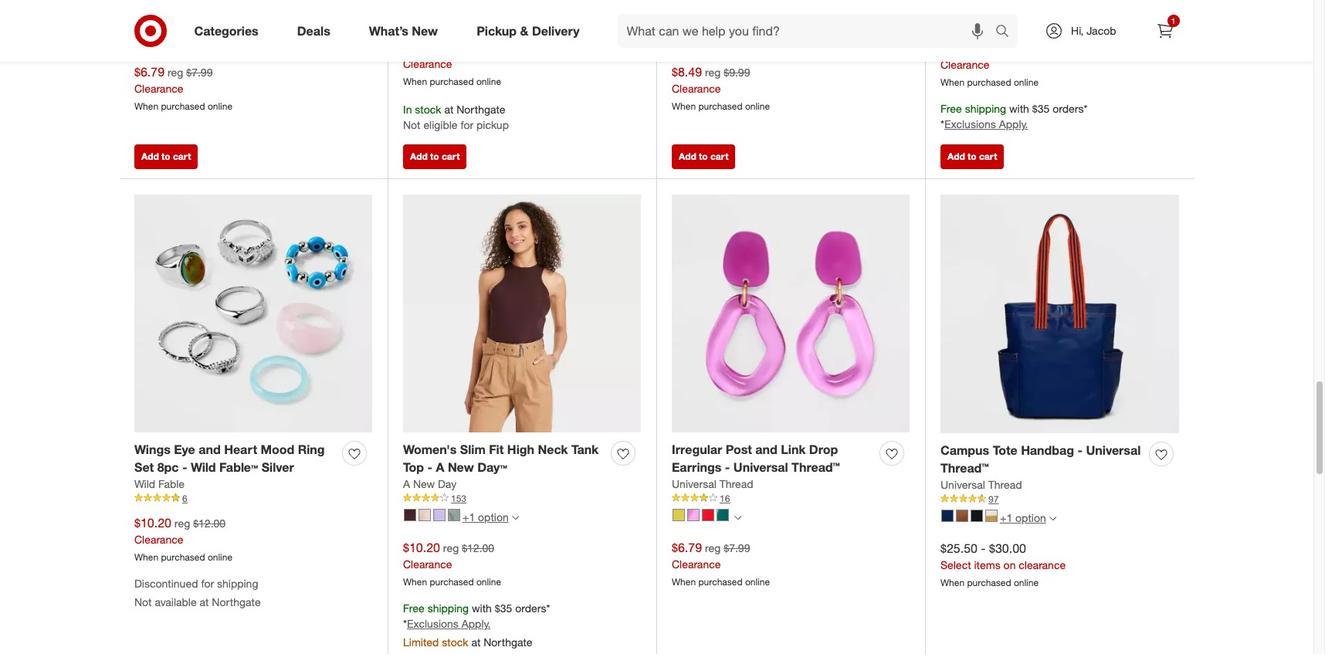 Task type: describe. For each thing, give the bounding box(es) containing it.
add to cart for $6.79
[[141, 151, 191, 162]]

with for free shipping with $35 orders* * exclusions apply.
[[1009, 102, 1029, 115]]

apply. for free shipping with $35 orders* * exclusions apply.
[[999, 118, 1028, 131]]

add to cart button for $8.49
[[672, 144, 736, 169]]

option for $12.00
[[478, 510, 509, 523]]

gold image
[[985, 510, 998, 522]]

discontinued
[[134, 577, 198, 590]]

$30.00
[[989, 540, 1026, 556]]

0 vertical spatial $6.79
[[134, 64, 165, 79]]

- inside 'campus tote handbag - universal thread™'
[[1078, 443, 1083, 458]]

6
[[182, 492, 187, 504]]

$10.20 reg $12.00 clearance when purchased online for -
[[134, 515, 232, 563]]

discontinued for shipping not available at northgate
[[134, 577, 261, 609]]

wild fable
[[134, 477, 185, 490]]

a new day link
[[403, 476, 457, 492]]

to for $17.00
[[968, 151, 977, 162]]

light blue image
[[448, 509, 460, 522]]

carter's just one you
[[941, 2, 1047, 15]]

8pc
[[157, 459, 179, 475]]

add to cart button for $17.00
[[941, 144, 1004, 169]]

select
[[941, 558, 971, 571]]

online inside $8.49 reg $9.99 clearance when purchased online
[[745, 100, 770, 112]]

+1 option for $30.00
[[1000, 511, 1046, 524]]

drop
[[809, 442, 838, 457]]

at inside in stock at  northgate not eligible for pickup
[[444, 102, 454, 115]]

1 horizontal spatial $6.79 reg $7.99 clearance when purchased online
[[672, 540, 770, 587]]

when for 12 link
[[134, 100, 158, 112]]

to for $6.79
[[161, 151, 170, 162]]

35 link
[[941, 17, 1179, 30]]

free for free shipping with $35 orders* * exclusions apply. limited stock at  northgate
[[403, 601, 425, 614]]

handbag
[[1021, 443, 1074, 458]]

to for clearance
[[430, 151, 439, 162]]

online inside $25.50 - $30.00 select items on clearance when purchased online
[[1014, 577, 1039, 588]]

apply. for free shipping with $35 orders* * exclusions apply. limited stock at  northgate
[[462, 617, 491, 630]]

wings eye and heart mood ring set 8pc - wild fable™ silver
[[134, 442, 325, 475]]

women's slim fit high neck tank top - a new day™
[[403, 442, 599, 475]]

$10.20 for top
[[403, 540, 440, 555]]

reg for wild fable link
[[174, 517, 190, 530]]

fable™
[[219, 459, 258, 475]]

orders* for free shipping with $35 orders* * exclusions apply.
[[1053, 102, 1088, 115]]

universal inside irregular post and link drop earrings - universal thread™
[[734, 459, 788, 475]]

brown image
[[956, 510, 968, 522]]

items
[[974, 558, 1001, 571]]

153 link
[[403, 492, 641, 505]]

universal thread link up 97
[[941, 477, 1022, 492]]

pickup & delivery link
[[463, 14, 599, 48]]

12
[[182, 17, 193, 28]]

carter's just one you link
[[941, 1, 1047, 17]]

add to cart for $8.49
[[679, 151, 729, 162]]

cream image
[[419, 509, 431, 522]]

lilac purple image
[[687, 509, 700, 522]]

search button
[[989, 14, 1026, 51]]

clearance for 24 link
[[672, 82, 721, 95]]

what's
[[369, 23, 408, 38]]

for inside in stock at  northgate not eligible for pickup
[[461, 118, 474, 131]]

* for free shipping with $35 orders* * exclusions apply. limited stock at  northgate
[[403, 617, 407, 630]]

What can we help you find? suggestions appear below search field
[[617, 14, 999, 48]]

wings
[[134, 442, 171, 457]]

option for $30.00
[[1016, 511, 1046, 524]]

universal for universal thread link above 16
[[672, 477, 717, 490]]

- inside wings eye and heart mood ring set 8pc - wild fable™ silver
[[182, 459, 187, 475]]

when for wild fable link
[[134, 551, 158, 563]]

earrings
[[672, 459, 722, 475]]

1 vertical spatial exclusions apply. button
[[407, 617, 491, 632]]

clearance for 12 link
[[134, 82, 183, 95]]

post
[[726, 442, 752, 457]]

16 link
[[672, 492, 910, 505]]

reg for a new day link
[[443, 541, 459, 554]]

new for a new day
[[413, 477, 435, 490]]

add for $8.49
[[679, 151, 696, 162]]

new for what's new
[[412, 23, 438, 38]]

irregular post and link drop earrings - universal thread™
[[672, 442, 840, 475]]

when for universal thread link above 16
[[672, 576, 696, 587]]

universal thread link up 12
[[134, 1, 216, 16]]

add to cart button for $6.79
[[134, 144, 198, 169]]

universal thread for universal thread link above 16
[[672, 477, 753, 490]]

deals link
[[284, 14, 350, 48]]

clearance for a new day link
[[403, 557, 452, 570]]

wild inside wings eye and heart mood ring set 8pc - wild fable™ silver
[[191, 459, 216, 475]]

campus tote handbag - universal thread™
[[941, 443, 1141, 476]]

ring
[[298, 442, 325, 457]]

black image
[[971, 510, 983, 522]]

irregular post and link drop earrings - universal thread™ link
[[672, 441, 873, 476]]

97
[[989, 493, 999, 505]]

thread up 24
[[720, 1, 753, 14]]

women's
[[403, 442, 457, 457]]

purchased inside $25.50 - $30.00 select items on clearance when purchased online
[[967, 577, 1011, 588]]

purchased for wild fable link
[[161, 551, 205, 563]]

- inside irregular post and link drop earrings - universal thread™
[[725, 459, 730, 475]]

northgate inside in stock at  northgate not eligible for pickup
[[457, 102, 505, 115]]

available
[[155, 596, 197, 609]]

delivery
[[532, 23, 580, 38]]

deals
[[297, 23, 330, 38]]

northgate inside "free shipping with $35 orders* * exclusions apply. limited stock at  northgate"
[[484, 636, 533, 649]]

new inside women's slim fit high neck tank top - a new day™
[[448, 459, 474, 475]]

12 link
[[134, 16, 372, 30]]

top
[[403, 459, 424, 475]]

at inside "free shipping with $35 orders* * exclusions apply. limited stock at  northgate"
[[471, 636, 481, 649]]

16
[[720, 492, 730, 504]]

thread up 12
[[182, 1, 216, 14]]

day™
[[477, 459, 507, 475]]

clearance when purchased online
[[403, 57, 501, 87]]

free shipping with $35 orders* * exclusions apply.
[[941, 102, 1088, 131]]

orders* for free shipping with $35 orders* * exclusions apply. limited stock at  northgate
[[515, 601, 550, 614]]

reg for 12 link
[[168, 66, 183, 79]]

&
[[520, 23, 529, 38]]

fable
[[158, 477, 185, 490]]

carter's
[[941, 2, 979, 15]]

pickup & delivery
[[477, 23, 580, 38]]

6 link
[[134, 492, 372, 505]]

fit
[[489, 442, 504, 457]]

what's new link
[[356, 14, 457, 48]]

$8.49
[[672, 64, 702, 79]]

all colors + 1 more colors element for $30.00
[[1049, 513, 1056, 523]]

pickup
[[477, 118, 509, 131]]

purchased inside clearance when purchased online
[[430, 75, 474, 87]]

free shipping with $35 orders* * exclusions apply. limited stock at  northgate
[[403, 601, 550, 649]]

cart for $8.49
[[710, 151, 729, 162]]

northgate inside discontinued for shipping not available at northgate
[[212, 596, 261, 609]]

24 link
[[672, 16, 910, 30]]

you
[[1029, 2, 1047, 15]]

thread up 97
[[988, 478, 1022, 491]]

reg for universal thread link above 16
[[705, 541, 721, 554]]

a new day
[[403, 477, 457, 490]]

blue image
[[941, 510, 954, 522]]

cart for $17.00
[[979, 151, 997, 162]]

clearance for wild fable link
[[134, 533, 183, 546]]

tote
[[993, 443, 1018, 458]]

high
[[507, 442, 534, 457]]

set
[[134, 459, 154, 475]]

add to cart for clearance
[[410, 151, 460, 162]]

0 horizontal spatial $6.79 reg $7.99 clearance when purchased online
[[134, 64, 232, 112]]

not inside in stock at  northgate not eligible for pickup
[[403, 118, 421, 131]]

campus
[[941, 443, 989, 458]]

universal for universal thread link over 12
[[134, 1, 179, 14]]

wild fable link
[[134, 476, 185, 492]]

universal thread link up 16
[[672, 476, 753, 492]]

clearance
[[1019, 558, 1066, 571]]

jacob
[[1087, 24, 1116, 37]]

universal thread link up 24
[[672, 1, 753, 16]]

with for free shipping with $35 orders* * exclusions apply. limited stock at  northgate
[[472, 601, 492, 614]]

$25.50
[[941, 540, 978, 556]]



Task type: locate. For each thing, give the bounding box(es) containing it.
1 vertical spatial *
[[403, 617, 407, 630]]

4 cart from the left
[[979, 151, 997, 162]]

0 vertical spatial exclusions apply. button
[[944, 117, 1028, 132]]

$10.20 for set
[[134, 515, 171, 530]]

* inside free shipping with $35 orders* * exclusions apply.
[[941, 118, 944, 131]]

0 vertical spatial with
[[1009, 102, 1029, 115]]

clearance down $8.49
[[672, 82, 721, 95]]

0 horizontal spatial at
[[200, 596, 209, 609]]

campus tote handbag - universal thread™ image
[[941, 194, 1179, 433], [941, 194, 1179, 433]]

for right discontinued on the left
[[201, 577, 214, 590]]

purchased
[[430, 75, 474, 87], [967, 76, 1011, 88], [161, 100, 205, 112], [699, 100, 743, 112], [161, 551, 205, 563], [430, 576, 474, 587], [699, 576, 743, 587], [967, 577, 1011, 588]]

exclusions inside free shipping with $35 orders* * exclusions apply.
[[944, 118, 996, 131]]

+1 option button for $30.00
[[934, 506, 1063, 530]]

campus tote handbag - universal thread™ link
[[941, 442, 1143, 477]]

at
[[444, 102, 454, 115], [200, 596, 209, 609], [471, 636, 481, 649]]

1 vertical spatial $6.79
[[672, 540, 702, 555]]

1 vertical spatial northgate
[[212, 596, 261, 609]]

- down 'post'
[[725, 459, 730, 475]]

1 horizontal spatial not
[[403, 118, 421, 131]]

3 add to cart button from the left
[[672, 144, 736, 169]]

$25.50 - $30.00 select items on clearance when purchased online
[[941, 540, 1066, 588]]

link
[[781, 442, 806, 457]]

* for free shipping with $35 orders* * exclusions apply.
[[941, 118, 944, 131]]

0 horizontal spatial stock
[[415, 102, 441, 115]]

- inside $25.50 - $30.00 select items on clearance when purchased online
[[981, 540, 986, 556]]

limited
[[403, 636, 439, 649]]

0 vertical spatial $7.99
[[186, 66, 213, 79]]

2 add to cart from the left
[[410, 151, 460, 162]]

stock inside "free shipping with $35 orders* * exclusions apply. limited stock at  northgate"
[[442, 636, 468, 649]]

0 horizontal spatial +1 option
[[463, 510, 509, 523]]

free down $17.00 reg $20.00 clearance when purchased online
[[941, 102, 962, 115]]

+1 option left all colors + 1 more colors icon
[[1000, 511, 1046, 524]]

not inside discontinued for shipping not available at northgate
[[134, 596, 152, 609]]

women's slim fit high neck tank top - a new day™ image
[[403, 194, 641, 432], [403, 194, 641, 432]]

1 vertical spatial $12.00
[[462, 541, 494, 554]]

categories
[[194, 23, 259, 38]]

when inside $8.49 reg $9.99 clearance when purchased online
[[672, 100, 696, 112]]

when inside $17.00 reg $20.00 clearance when purchased online
[[941, 76, 965, 88]]

shipping down $17.00 reg $20.00 clearance when purchased online
[[965, 102, 1006, 115]]

0 horizontal spatial option
[[478, 510, 509, 523]]

2 vertical spatial new
[[413, 477, 435, 490]]

35
[[989, 18, 999, 29]]

neck
[[538, 442, 568, 457]]

reg inside $17.00 reg $20.00 clearance when purchased online
[[981, 42, 996, 55]]

1 horizontal spatial at
[[444, 102, 454, 115]]

0 vertical spatial stock
[[415, 102, 441, 115]]

universal down 'post'
[[734, 459, 788, 475]]

+1 option button down 153
[[397, 505, 526, 530]]

- inside women's slim fit high neck tank top - a new day™
[[427, 459, 433, 475]]

1 horizontal spatial $10.20
[[403, 540, 440, 555]]

- right handbag
[[1078, 443, 1083, 458]]

exclusions apply. button down $17.00 reg $20.00 clearance when purchased online
[[944, 117, 1028, 132]]

1 vertical spatial for
[[201, 577, 214, 590]]

0 horizontal spatial $12.00
[[193, 517, 226, 530]]

exclusions down $17.00 reg $20.00 clearance when purchased online
[[944, 118, 996, 131]]

when for 35 link
[[941, 76, 965, 88]]

0 horizontal spatial free
[[403, 601, 425, 614]]

0 vertical spatial for
[[461, 118, 474, 131]]

1 horizontal spatial exclusions apply. button
[[944, 117, 1028, 132]]

1 link
[[1148, 14, 1182, 48]]

3 add from the left
[[679, 151, 696, 162]]

reg inside $8.49 reg $9.99 clearance when purchased online
[[705, 66, 721, 79]]

- up items
[[981, 540, 986, 556]]

online inside clearance when purchased online
[[476, 75, 501, 87]]

0 vertical spatial wild
[[191, 459, 216, 475]]

all colors + 1 more colors image
[[512, 515, 519, 521]]

0 horizontal spatial exclusions apply. button
[[407, 617, 491, 632]]

free inside free shipping with $35 orders* * exclusions apply.
[[941, 102, 962, 115]]

green image
[[673, 509, 685, 522]]

and left link
[[756, 442, 778, 457]]

all colors + 1 more colors element for $12.00
[[512, 513, 519, 522]]

hi,
[[1071, 24, 1084, 37]]

0 vertical spatial $35
[[1032, 102, 1050, 115]]

1 vertical spatial free
[[403, 601, 425, 614]]

0 vertical spatial a
[[436, 459, 444, 475]]

1 cart from the left
[[173, 151, 191, 162]]

clearance for 35 link
[[941, 58, 990, 71]]

1 horizontal spatial $6.79
[[672, 540, 702, 555]]

universal inside 'campus tote handbag - universal thread™'
[[1086, 443, 1141, 458]]

not down discontinued on the left
[[134, 596, 152, 609]]

0 vertical spatial free
[[941, 102, 962, 115]]

+1 right gold image
[[1000, 511, 1013, 524]]

1 horizontal spatial $12.00
[[462, 541, 494, 554]]

mood
[[261, 442, 294, 457]]

0 horizontal spatial shipping
[[217, 577, 258, 590]]

eligible
[[424, 118, 458, 131]]

3 add to cart from the left
[[679, 151, 729, 162]]

+1 right light blue "image"
[[463, 510, 475, 523]]

thread
[[182, 1, 216, 14], [720, 1, 753, 14], [720, 477, 753, 490], [988, 478, 1022, 491]]

1 vertical spatial not
[[134, 596, 152, 609]]

at up eligible
[[444, 102, 454, 115]]

1 horizontal spatial free
[[941, 102, 962, 115]]

universal up brown icon
[[941, 478, 985, 491]]

a down top
[[403, 477, 410, 490]]

0 horizontal spatial $35
[[495, 601, 512, 614]]

reg for 24 link
[[705, 66, 721, 79]]

not
[[403, 118, 421, 131], [134, 596, 152, 609]]

clearance down cream icon
[[403, 557, 452, 570]]

2 add from the left
[[410, 151, 428, 162]]

exclusions apply. button
[[944, 117, 1028, 132], [407, 617, 491, 632]]

when for a new day link
[[403, 576, 427, 587]]

stock
[[415, 102, 441, 115], [442, 636, 468, 649]]

thread™ down the drop
[[792, 459, 840, 475]]

thread up 16
[[720, 477, 753, 490]]

with
[[1009, 102, 1029, 115], [472, 601, 492, 614]]

+1 option button down 97
[[934, 506, 1063, 530]]

4 add to cart button from the left
[[941, 144, 1004, 169]]

free inside "free shipping with $35 orders* * exclusions apply. limited stock at  northgate"
[[403, 601, 425, 614]]

clearance down lilac purple image
[[672, 557, 721, 570]]

0 horizontal spatial with
[[472, 601, 492, 614]]

universal for universal thread link above 97
[[941, 478, 985, 491]]

1 vertical spatial wild
[[134, 477, 155, 490]]

what's new
[[369, 23, 438, 38]]

1 vertical spatial stock
[[442, 636, 468, 649]]

0 horizontal spatial $6.79
[[134, 64, 165, 79]]

1 horizontal spatial and
[[756, 442, 778, 457]]

online
[[476, 75, 501, 87], [1014, 76, 1039, 88], [208, 100, 232, 112], [745, 100, 770, 112], [208, 551, 232, 563], [476, 576, 501, 587], [745, 576, 770, 587], [1014, 577, 1039, 588]]

0 vertical spatial $10.20
[[134, 515, 171, 530]]

heart
[[224, 442, 257, 457]]

1 horizontal spatial *
[[941, 118, 944, 131]]

0 vertical spatial apply.
[[999, 118, 1028, 131]]

$10.20 reg $12.00 clearance when purchased online down 6
[[134, 515, 232, 563]]

- right 8pc
[[182, 459, 187, 475]]

1 horizontal spatial stock
[[442, 636, 468, 649]]

2 horizontal spatial shipping
[[965, 102, 1006, 115]]

women's slim fit high neck tank top - a new day™ link
[[403, 441, 605, 476]]

red image
[[702, 509, 714, 522]]

all colors + 1 more colors image
[[1049, 515, 1056, 522]]

1 horizontal spatial option
[[1016, 511, 1046, 524]]

wings eye and heart mood ring set 8pc - wild fable™ silver link
[[134, 441, 336, 476]]

$6.79 reg $7.99 clearance when purchased online down 'teal green' icon
[[672, 540, 770, 587]]

2 and from the left
[[756, 442, 778, 457]]

and inside wings eye and heart mood ring set 8pc - wild fable™ silver
[[199, 442, 221, 457]]

shipping up "limited"
[[428, 601, 469, 614]]

to for $8.49
[[699, 151, 708, 162]]

cart for $6.79
[[173, 151, 191, 162]]

clearance
[[403, 57, 452, 70], [941, 58, 990, 71], [134, 82, 183, 95], [672, 82, 721, 95], [134, 533, 183, 546], [403, 557, 452, 570], [672, 557, 721, 570]]

with inside "free shipping with $35 orders* * exclusions apply. limited stock at  northgate"
[[472, 601, 492, 614]]

wild down 'set'
[[134, 477, 155, 490]]

0 vertical spatial exclusions
[[944, 118, 996, 131]]

add to cart button for clearance
[[403, 144, 467, 169]]

0 vertical spatial $12.00
[[193, 517, 226, 530]]

1 horizontal spatial wild
[[191, 459, 216, 475]]

1 horizontal spatial +1 option button
[[934, 506, 1063, 530]]

+1 option
[[463, 510, 509, 523], [1000, 511, 1046, 524]]

free up "limited"
[[403, 601, 425, 614]]

1 horizontal spatial +1
[[1000, 511, 1013, 524]]

$10.20 down wild fable link
[[134, 515, 171, 530]]

2 add to cart button from the left
[[403, 144, 467, 169]]

new right the "what's"
[[412, 23, 438, 38]]

4 add from the left
[[948, 151, 965, 162]]

shipping inside "free shipping with $35 orders* * exclusions apply. limited stock at  northgate"
[[428, 601, 469, 614]]

1 vertical spatial orders*
[[515, 601, 550, 614]]

all colors image
[[734, 515, 741, 521]]

reg down red icon
[[705, 541, 721, 554]]

thread™ inside 'campus tote handbag - universal thread™'
[[941, 460, 989, 476]]

universal thread up 97
[[941, 478, 1022, 491]]

3 cart from the left
[[710, 151, 729, 162]]

1 horizontal spatial $7.99
[[724, 541, 750, 554]]

universal up $8.49
[[672, 1, 717, 14]]

1 add to cart from the left
[[141, 151, 191, 162]]

universal left categories link
[[134, 1, 179, 14]]

free
[[941, 102, 962, 115], [403, 601, 425, 614]]

all colors + 1 more colors element down 97 link
[[1049, 513, 1056, 523]]

0 horizontal spatial $7.99
[[186, 66, 213, 79]]

1 horizontal spatial for
[[461, 118, 474, 131]]

option left all colors + 1 more colors image
[[478, 510, 509, 523]]

1 and from the left
[[199, 442, 221, 457]]

$12.00 for new
[[462, 541, 494, 554]]

0 horizontal spatial not
[[134, 596, 152, 609]]

clearance down "$17.00"
[[941, 58, 990, 71]]

hi, jacob
[[1071, 24, 1116, 37]]

0 horizontal spatial +1
[[463, 510, 475, 523]]

in
[[403, 102, 412, 115]]

a inside women's slim fit high neck tank top - a new day™
[[436, 459, 444, 475]]

shipping right discontinued on the left
[[217, 577, 258, 590]]

exclusions up "limited"
[[407, 617, 459, 630]]

exclusions for free shipping with $35 orders* * exclusions apply. limited stock at  northgate
[[407, 617, 459, 630]]

$12.00
[[193, 517, 226, 530], [462, 541, 494, 554]]

reg left '$9.99'
[[705, 66, 721, 79]]

cart
[[173, 151, 191, 162], [442, 151, 460, 162], [710, 151, 729, 162], [979, 151, 997, 162]]

reg down search
[[981, 42, 996, 55]]

orders* inside "free shipping with $35 orders* * exclusions apply. limited stock at  northgate"
[[515, 601, 550, 614]]

$10.20 reg $12.00 clearance when purchased online for a
[[403, 540, 501, 587]]

+1 option left all colors + 1 more colors image
[[463, 510, 509, 523]]

* inside "free shipping with $35 orders* * exclusions apply. limited stock at  northgate"
[[403, 617, 407, 630]]

cart for clearance
[[442, 151, 460, 162]]

and for heart
[[199, 442, 221, 457]]

1 horizontal spatial thread™
[[941, 460, 989, 476]]

reg down 6
[[174, 517, 190, 530]]

when for 24 link
[[672, 100, 696, 112]]

add
[[141, 151, 159, 162], [410, 151, 428, 162], [679, 151, 696, 162], [948, 151, 965, 162]]

1 vertical spatial exclusions
[[407, 617, 459, 630]]

irregular post and link drop earrings - universal thread™ image
[[672, 194, 910, 432], [672, 194, 910, 432]]

0 vertical spatial $6.79 reg $7.99 clearance when purchased online
[[134, 64, 232, 112]]

purchased for a new day link
[[430, 576, 474, 587]]

0 horizontal spatial wild
[[134, 477, 155, 490]]

shipping for free shipping with $35 orders* * exclusions apply.
[[965, 102, 1006, 115]]

$35 for free shipping with $35 orders* * exclusions apply.
[[1032, 102, 1050, 115]]

$10.20 reg $12.00 clearance when purchased online down light blue "image"
[[403, 540, 501, 587]]

$6.79 reg $7.99 clearance when purchased online down 12
[[134, 64, 232, 112]]

0 vertical spatial *
[[941, 118, 944, 131]]

apply. inside free shipping with $35 orders* * exclusions apply.
[[999, 118, 1028, 131]]

purchased for 12 link
[[161, 100, 205, 112]]

new down slim
[[448, 459, 474, 475]]

and inside irregular post and link drop earrings - universal thread™
[[756, 442, 778, 457]]

thread™ down campus
[[941, 460, 989, 476]]

reg for 35 link
[[981, 42, 996, 55]]

3 to from the left
[[699, 151, 708, 162]]

0 vertical spatial at
[[444, 102, 454, 115]]

1 vertical spatial at
[[200, 596, 209, 609]]

* down $17.00 reg $20.00 clearance when purchased online
[[941, 118, 944, 131]]

clearance up discontinued on the left
[[134, 533, 183, 546]]

*
[[941, 118, 944, 131], [403, 617, 407, 630]]

4 add to cart from the left
[[948, 151, 997, 162]]

0 horizontal spatial exclusions
[[407, 617, 459, 630]]

universal thread up 12
[[134, 1, 216, 14]]

universal thread
[[134, 1, 216, 14], [672, 1, 753, 14], [672, 477, 753, 490], [941, 478, 1022, 491]]

clearance inside $8.49 reg $9.99 clearance when purchased online
[[672, 82, 721, 95]]

- right top
[[427, 459, 433, 475]]

$17.00 reg $20.00 clearance when purchased online
[[941, 40, 1039, 88]]

in stock at  northgate not eligible for pickup
[[403, 102, 509, 131]]

0 horizontal spatial apply.
[[462, 617, 491, 630]]

0 horizontal spatial a
[[403, 477, 410, 490]]

brown image
[[404, 509, 416, 522]]

orders* inside free shipping with $35 orders* * exclusions apply.
[[1053, 102, 1088, 115]]

add for $17.00
[[948, 151, 965, 162]]

2 vertical spatial shipping
[[428, 601, 469, 614]]

universal thread for universal thread link over 12
[[134, 1, 216, 14]]

+1 option button
[[397, 505, 526, 530], [934, 506, 1063, 530]]

new inside 'link'
[[412, 23, 438, 38]]

1 horizontal spatial exclusions
[[944, 118, 996, 131]]

0 horizontal spatial thread™
[[792, 459, 840, 475]]

a up 'day'
[[436, 459, 444, 475]]

lavender image
[[433, 509, 446, 522]]

new
[[412, 23, 438, 38], [448, 459, 474, 475], [413, 477, 435, 490]]

1 horizontal spatial orders*
[[1053, 102, 1088, 115]]

at right available on the bottom left
[[200, 596, 209, 609]]

silver
[[262, 459, 294, 475]]

2 vertical spatial at
[[471, 636, 481, 649]]

$12.00 down 153
[[462, 541, 494, 554]]

2 to from the left
[[430, 151, 439, 162]]

0 horizontal spatial +1 option button
[[397, 505, 526, 530]]

purchased inside $17.00 reg $20.00 clearance when purchased online
[[967, 76, 1011, 88]]

+1
[[463, 510, 475, 523], [1000, 511, 1013, 524]]

northgate
[[457, 102, 505, 115], [212, 596, 261, 609], [484, 636, 533, 649]]

add to cart for $17.00
[[948, 151, 997, 162]]

$6.79
[[134, 64, 165, 79], [672, 540, 702, 555]]

1 vertical spatial apply.
[[462, 617, 491, 630]]

not down in
[[403, 118, 421, 131]]

eye
[[174, 442, 195, 457]]

online inside $17.00 reg $20.00 clearance when purchased online
[[1014, 76, 1039, 88]]

exclusions inside "free shipping with $35 orders* * exclusions apply. limited stock at  northgate"
[[407, 617, 459, 630]]

4 to from the left
[[968, 151, 977, 162]]

universal thread up 16
[[672, 477, 753, 490]]

1 vertical spatial with
[[472, 601, 492, 614]]

1 horizontal spatial $35
[[1032, 102, 1050, 115]]

1 vertical spatial $35
[[495, 601, 512, 614]]

+1 option button for $12.00
[[397, 505, 526, 530]]

universal down earrings
[[672, 477, 717, 490]]

at right "limited"
[[471, 636, 481, 649]]

0 horizontal spatial *
[[403, 617, 407, 630]]

+1 for $30.00
[[1000, 511, 1013, 524]]

for inside discontinued for shipping not available at northgate
[[201, 577, 214, 590]]

$35
[[1032, 102, 1050, 115], [495, 601, 512, 614]]

just
[[982, 2, 1003, 15]]

1 horizontal spatial with
[[1009, 102, 1029, 115]]

stock right "limited"
[[442, 636, 468, 649]]

$12.00 down '6' link at the left bottom
[[193, 517, 226, 530]]

on
[[1004, 558, 1016, 571]]

153
[[451, 492, 466, 504]]

$12.00 for wild
[[193, 517, 226, 530]]

1 vertical spatial shipping
[[217, 577, 258, 590]]

0 horizontal spatial all colors + 1 more colors element
[[512, 513, 519, 522]]

slim
[[460, 442, 486, 457]]

one
[[1006, 2, 1026, 15]]

0 horizontal spatial orders*
[[515, 601, 550, 614]]

and
[[199, 442, 221, 457], [756, 442, 778, 457]]

clearance down what's new 'link'
[[403, 57, 452, 70]]

$35 inside "free shipping with $35 orders* * exclusions apply. limited stock at  northgate"
[[495, 601, 512, 614]]

0 horizontal spatial $10.20
[[134, 515, 171, 530]]

and right eye
[[199, 442, 221, 457]]

stock up eligible
[[415, 102, 441, 115]]

0 vertical spatial shipping
[[965, 102, 1006, 115]]

tank
[[572, 442, 599, 457]]

1 vertical spatial new
[[448, 459, 474, 475]]

purchased for 35 link
[[967, 76, 1011, 88]]

0 vertical spatial orders*
[[1053, 102, 1088, 115]]

universal thread for universal thread link above 97
[[941, 478, 1022, 491]]

universal
[[134, 1, 179, 14], [672, 1, 717, 14], [1086, 443, 1141, 458], [734, 459, 788, 475], [672, 477, 717, 490], [941, 478, 985, 491]]

24
[[720, 17, 730, 28]]

1 horizontal spatial a
[[436, 459, 444, 475]]

0 horizontal spatial and
[[199, 442, 221, 457]]

a
[[436, 459, 444, 475], [403, 477, 410, 490]]

shipping inside free shipping with $35 orders* * exclusions apply.
[[965, 102, 1006, 115]]

exclusions for free shipping with $35 orders* * exclusions apply.
[[944, 118, 996, 131]]

shipping inside discontinued for shipping not available at northgate
[[217, 577, 258, 590]]

shipping
[[965, 102, 1006, 115], [217, 577, 258, 590], [428, 601, 469, 614]]

clearance for universal thread link above 16
[[672, 557, 721, 570]]

clearance down 12
[[134, 82, 183, 95]]

clearance inside $17.00 reg $20.00 clearance when purchased online
[[941, 58, 990, 71]]

wings eye and heart mood ring set 8pc - wild fable™ silver image
[[134, 194, 372, 432], [134, 194, 372, 432]]

clearance inside clearance when purchased online
[[403, 57, 452, 70]]

reg down light blue "image"
[[443, 541, 459, 554]]

2 horizontal spatial at
[[471, 636, 481, 649]]

+1 for $12.00
[[463, 510, 475, 523]]

teal green image
[[717, 509, 729, 522]]

$17.00
[[941, 40, 978, 56]]

option left all colors + 1 more colors icon
[[1016, 511, 1046, 524]]

exclusions apply. button up "limited"
[[407, 617, 491, 632]]

0 vertical spatial northgate
[[457, 102, 505, 115]]

$9.99
[[724, 66, 750, 79]]

$8.49 reg $9.99 clearance when purchased online
[[672, 64, 770, 112]]

add for $6.79
[[141, 151, 159, 162]]

$10.20 down cream icon
[[403, 540, 440, 555]]

* up "limited"
[[403, 617, 407, 630]]

universal right handbag
[[1086, 443, 1141, 458]]

all colors + 1 more colors element
[[512, 513, 519, 522], [1049, 513, 1056, 523]]

new down top
[[413, 477, 435, 490]]

purchased inside $8.49 reg $9.99 clearance when purchased online
[[699, 100, 743, 112]]

2 cart from the left
[[442, 151, 460, 162]]

wild down eye
[[191, 459, 216, 475]]

a inside a new day link
[[403, 477, 410, 490]]

$7.99 down categories
[[186, 66, 213, 79]]

universal thread for universal thread link above 24
[[672, 1, 753, 14]]

$10.20 reg $12.00 clearance when purchased online
[[134, 515, 232, 563], [403, 540, 501, 587]]

1 horizontal spatial +1 option
[[1000, 511, 1046, 524]]

free for free shipping with $35 orders* * exclusions apply.
[[941, 102, 962, 115]]

+1 option for $12.00
[[463, 510, 509, 523]]

pickup
[[477, 23, 517, 38]]

$35 for free shipping with $35 orders* * exclusions apply. limited stock at  northgate
[[495, 601, 512, 614]]

thread™ inside irregular post and link drop earrings - universal thread™
[[792, 459, 840, 475]]

apply. inside "free shipping with $35 orders* * exclusions apply. limited stock at  northgate"
[[462, 617, 491, 630]]

shipping for free shipping with $35 orders* * exclusions apply. limited stock at  northgate
[[428, 601, 469, 614]]

stock inside in stock at  northgate not eligible for pickup
[[415, 102, 441, 115]]

irregular
[[672, 442, 722, 457]]

reg down 12
[[168, 66, 183, 79]]

when inside clearance when purchased online
[[403, 75, 427, 87]]

1 horizontal spatial $10.20 reg $12.00 clearance when purchased online
[[403, 540, 501, 587]]

1 add to cart button from the left
[[134, 144, 198, 169]]

add for clearance
[[410, 151, 428, 162]]

for left pickup
[[461, 118, 474, 131]]

$35 inside free shipping with $35 orders* * exclusions apply.
[[1032, 102, 1050, 115]]

0 horizontal spatial for
[[201, 577, 214, 590]]

1 vertical spatial $7.99
[[724, 541, 750, 554]]

categories link
[[181, 14, 278, 48]]

orders*
[[1053, 102, 1088, 115], [515, 601, 550, 614]]

0 horizontal spatial $10.20 reg $12.00 clearance when purchased online
[[134, 515, 232, 563]]

to
[[161, 151, 170, 162], [430, 151, 439, 162], [699, 151, 708, 162], [968, 151, 977, 162]]

purchased for universal thread link above 16
[[699, 576, 743, 587]]

search
[[989, 24, 1026, 40]]

1 horizontal spatial shipping
[[428, 601, 469, 614]]

all colors element
[[734, 513, 741, 522]]

$7.99 down all colors icon
[[724, 541, 750, 554]]

1 vertical spatial $6.79 reg $7.99 clearance when purchased online
[[672, 540, 770, 587]]

wild
[[191, 459, 216, 475], [134, 477, 155, 490]]

1 to from the left
[[161, 151, 170, 162]]

1
[[1171, 16, 1176, 25]]

1 add from the left
[[141, 151, 159, 162]]

1 horizontal spatial all colors + 1 more colors element
[[1049, 513, 1056, 523]]

all colors + 1 more colors element down 153 link
[[512, 513, 519, 522]]

at inside discontinued for shipping not available at northgate
[[200, 596, 209, 609]]

universal thread up 24
[[672, 1, 753, 14]]

when inside $25.50 - $30.00 select items on clearance when purchased online
[[941, 577, 965, 588]]

day
[[438, 477, 457, 490]]

universal for universal thread link above 24
[[672, 1, 717, 14]]

purchased for 24 link
[[699, 100, 743, 112]]

and for link
[[756, 442, 778, 457]]

with inside free shipping with $35 orders* * exclusions apply.
[[1009, 102, 1029, 115]]



Task type: vqa. For each thing, say whether or not it's contained in the screenshot.
BABY associated with Baby Shoes
no



